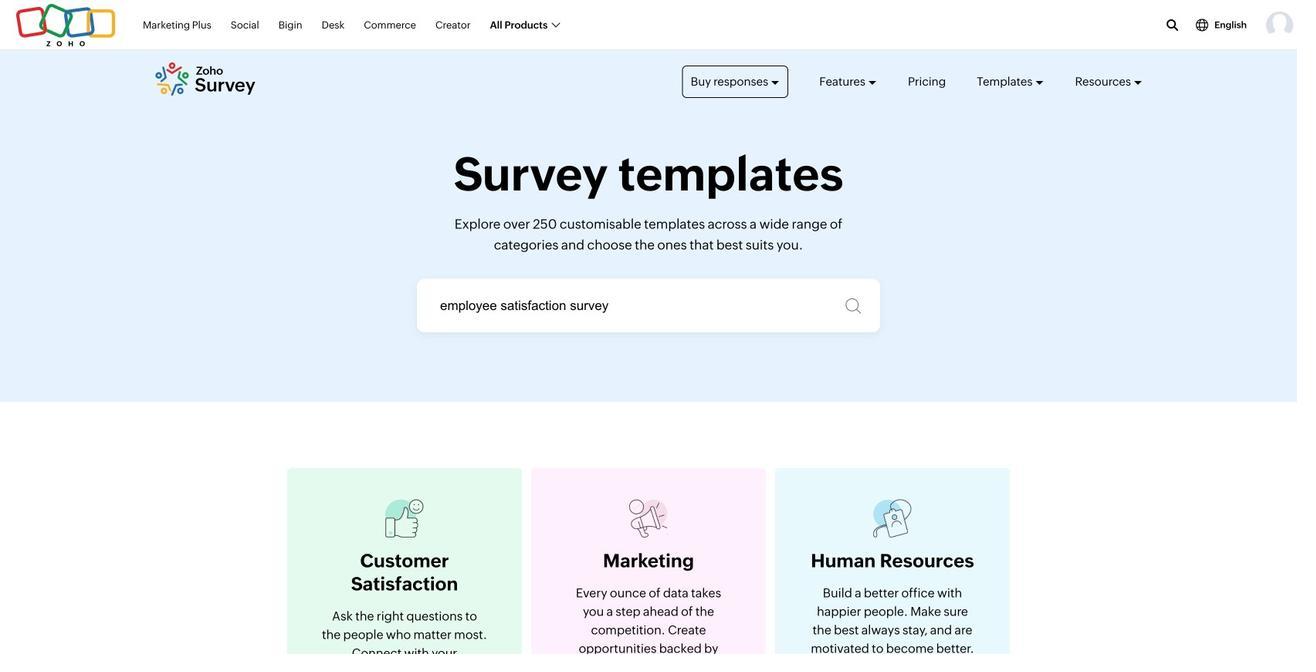 Task type: locate. For each thing, give the bounding box(es) containing it.
greg robinson image
[[1266, 12, 1294, 39]]

Search for a 250+ survey template text field
[[417, 279, 880, 333]]



Task type: vqa. For each thing, say whether or not it's contained in the screenshot.
Zoho survey Logo
yes



Task type: describe. For each thing, give the bounding box(es) containing it.
zoho survey logo image
[[154, 62, 256, 96]]



